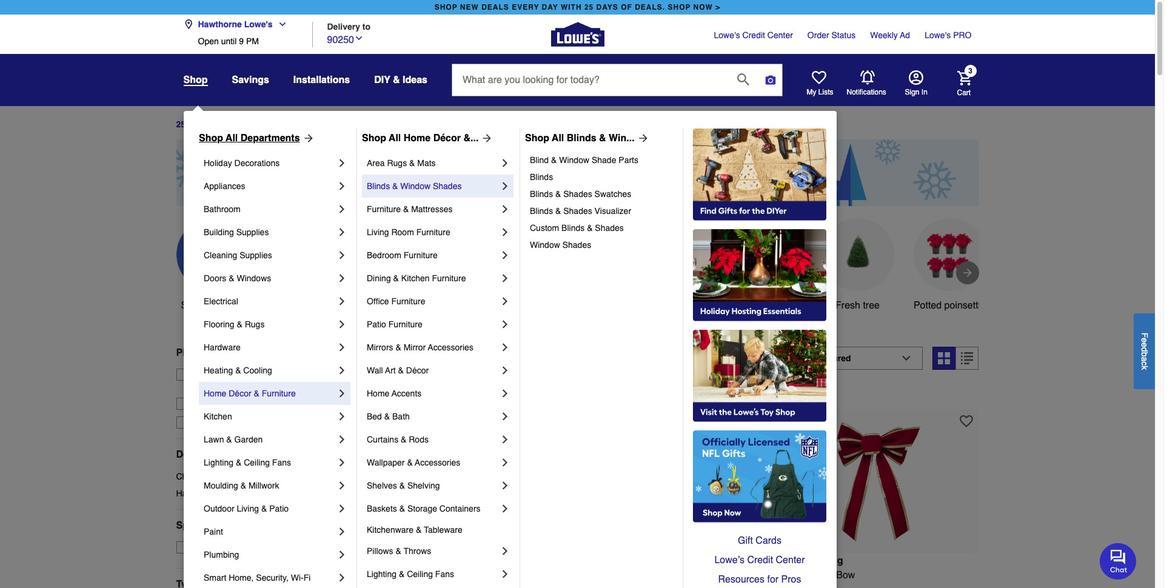 Task type: describe. For each thing, give the bounding box(es) containing it.
20.62- inside 'holiday living 100-count 20.62-ft white incandescent plug- in christmas string lights'
[[404, 570, 432, 581]]

storage
[[407, 504, 437, 514]]

& for lawn & garden link on the bottom left of page
[[226, 435, 232, 444]]

in inside 'holiday living 100-count 20.62-ft white incandescent plug- in christmas string lights'
[[356, 584, 364, 588]]

lowe's inside "link"
[[714, 30, 740, 40]]

chevron right image for curtains & rods
[[499, 434, 511, 446]]

blinds & shades swatches link
[[530, 186, 674, 203]]

special offers
[[176, 520, 241, 531]]

outdoor living & patio
[[204, 504, 289, 514]]

plug- inside 'holiday living 100-count 20.62-ft white incandescent plug- in christmas string lights'
[[528, 570, 550, 581]]

chevron right image for bedroom furniture
[[499, 249, 511, 261]]

lighting & ceiling fans for chevron right icon associated with lighting & ceiling fans lighting & ceiling fans link
[[204, 458, 291, 467]]

0 horizontal spatial 25
[[176, 120, 186, 129]]

blind & window shade parts
[[530, 155, 638, 165]]

incandescent inside 100-count 20.62-ft multicolor incandescent plug-in christmas string lights
[[694, 570, 752, 581]]

weekly ad
[[870, 30, 910, 40]]

supplies for building supplies
[[236, 227, 269, 237]]

until
[[221, 36, 237, 46]]

chevron right image for bed & bath
[[499, 410, 511, 423]]

chevron right image for moulding & millwork
[[336, 480, 348, 492]]

on sale
[[198, 543, 229, 552]]

& for wallpaper & accessories link
[[407, 458, 413, 467]]

office
[[367, 297, 389, 306]]

furniture down dining & kitchen furniture
[[391, 297, 425, 306]]

lowe's credit center link
[[693, 551, 826, 570]]

resources
[[718, 574, 765, 585]]

b
[[1140, 352, 1150, 357]]

wallpaper & accessories link
[[367, 451, 499, 474]]

electrical
[[204, 297, 238, 306]]

holiday for holiday decorations
[[204, 158, 232, 168]]

free for free delivery
[[194, 399, 212, 409]]

chevron right image for holiday decorations
[[336, 157, 348, 169]]

delivery up heating & cooling
[[220, 347, 258, 358]]

1 horizontal spatial 25
[[584, 3, 594, 12]]

0 vertical spatial in
[[444, 353, 456, 370]]

visualizer
[[595, 206, 631, 216]]

lights inside 'holiday living 100-count 20.62-ft white incandescent plug- in christmas string lights'
[[441, 584, 467, 588]]

100- inside 100-count 20.62-ft multicolor incandescent plug-in christmas string lights
[[567, 570, 586, 581]]

white button
[[729, 218, 802, 313]]

1 vertical spatial rugs
[[245, 320, 265, 329]]

shades inside blinds & window shades link
[[433, 181, 462, 191]]

installations button
[[293, 69, 350, 91]]

order
[[808, 30, 829, 40]]

building supplies
[[204, 227, 269, 237]]

chevron right image for cleaning supplies
[[336, 249, 348, 261]]

0 vertical spatial fans
[[272, 458, 291, 467]]

hawthorne for hawthorne lowe's
[[198, 19, 242, 29]]

chevron right image for mirrors & mirror accessories
[[499, 341, 511, 354]]

>
[[716, 3, 721, 12]]

credit for lowe's
[[743, 30, 765, 40]]

free store pickup today at:
[[194, 370, 299, 379]]

f e e d b a c k
[[1140, 332, 1150, 370]]

pillows & throws
[[367, 546, 431, 556]]

nearby
[[274, 382, 300, 392]]

home for shop all home décor &...
[[367, 389, 389, 398]]

5013254527 element
[[777, 387, 834, 399]]

& for "blind & window shade parts" link
[[551, 155, 557, 165]]

special offers button
[[176, 510, 337, 541]]

heart outline image
[[750, 415, 763, 428]]

chevron right image for dining & kitchen furniture
[[499, 272, 511, 284]]

1 horizontal spatial pickup
[[237, 370, 262, 379]]

chevron right image for blinds & window shades
[[499, 180, 511, 192]]

deals
[[482, 3, 509, 12]]

arrow right image for shop all blinds & win...
[[635, 132, 649, 144]]

all for home
[[389, 133, 401, 144]]

hardware link
[[204, 336, 336, 359]]

every
[[512, 3, 539, 12]]

& for flooring & rugs link
[[237, 320, 242, 329]]

blinds for blinds & window shades
[[367, 181, 390, 191]]

0 horizontal spatial décor
[[229, 389, 251, 398]]

holiday decorations
[[204, 158, 280, 168]]

flooring & rugs
[[204, 320, 265, 329]]

furniture up dining & kitchen furniture
[[404, 250, 438, 260]]

lighting for lighting & ceiling fans link for chevron right image associated with lighting & ceiling fans
[[367, 569, 397, 579]]

home,
[[229, 573, 254, 583]]

fresh tree button
[[821, 218, 894, 313]]

heating & cooling
[[204, 366, 272, 375]]

decorations for holiday decorations
[[234, 158, 280, 168]]

smart
[[204, 573, 226, 583]]

decorations for hanukkah decorations
[[217, 489, 262, 498]]

& for lighting & ceiling fans link for chevron right image associated with lighting & ceiling fans
[[399, 569, 405, 579]]

furniture up bedroom furniture link
[[416, 227, 450, 237]]

living room furniture
[[367, 227, 450, 237]]

mattresses
[[411, 204, 453, 214]]

office furniture
[[367, 297, 425, 306]]

shop all home décor &... link
[[362, 131, 493, 146]]

for
[[767, 574, 779, 585]]

furniture & mattresses link
[[367, 198, 499, 221]]

0 vertical spatial savings
[[232, 75, 269, 85]]

lowe's left "pro"
[[925, 30, 951, 40]]

in inside 'button'
[[922, 88, 928, 96]]

0 vertical spatial departments
[[241, 133, 300, 144]]

days
[[596, 3, 618, 12]]

0 vertical spatial deals
[[221, 120, 244, 129]]

furniture down today
[[262, 389, 296, 398]]

décor for &
[[406, 366, 429, 375]]

1 horizontal spatial patio
[[367, 320, 386, 329]]

shop for shop all deals
[[181, 300, 204, 311]]

ad
[[900, 30, 910, 40]]

pros
[[781, 574, 801, 585]]

chevron right image for heating & cooling
[[336, 364, 348, 377]]

cooling
[[243, 366, 272, 375]]

chevron right image for plumbing
[[336, 549, 348, 561]]

outdoor
[[204, 504, 234, 514]]

1 vertical spatial accessories
[[415, 458, 460, 467]]

ceiling for chevron right icon associated with lighting & ceiling fans lighting & ceiling fans link
[[244, 458, 270, 467]]

weekly ad link
[[870, 29, 910, 41]]

in inside holiday living 8.5-in w red bow
[[794, 570, 801, 581]]

1 horizontal spatial savings button
[[453, 218, 525, 313]]

chevron right image for area rugs & mats
[[499, 157, 511, 169]]

installations
[[293, 75, 350, 85]]

sign in button
[[905, 70, 928, 97]]

chevron down image inside 90250 'button'
[[354, 33, 364, 43]]

mirrors
[[367, 343, 393, 352]]

furniture & mattresses
[[367, 204, 453, 214]]

chevron right image for doors & windows
[[336, 272, 348, 284]]

chevron right image for home accents
[[499, 387, 511, 400]]

furniture up room
[[367, 204, 401, 214]]

chevron right image for furniture & mattresses
[[499, 203, 511, 215]]

& for chevron right icon associated with lighting & ceiling fans lighting & ceiling fans link
[[236, 458, 241, 467]]

1 horizontal spatial rugs
[[387, 158, 407, 168]]

0 vertical spatial savings button
[[232, 69, 269, 91]]

chevron right image for office furniture
[[499, 295, 511, 307]]

camera image
[[765, 74, 777, 86]]

1 vertical spatial fans
[[435, 569, 454, 579]]

now
[[693, 3, 713, 12]]

holiday hosting essentials. image
[[693, 229, 826, 321]]

mirrors & mirror accessories link
[[367, 336, 499, 359]]

1 e from the top
[[1140, 338, 1150, 342]]

f
[[1140, 332, 1150, 338]]

shades inside blinds & shades visualizer link
[[563, 206, 592, 216]]

lowe's up the pm
[[244, 19, 273, 29]]

home inside shop all home décor &... link
[[404, 133, 431, 144]]

lighting & ceiling fans link for chevron right icon associated with lighting & ceiling fans
[[204, 451, 336, 474]]

blinds for blinds
[[530, 172, 553, 182]]

lowe's credit center
[[715, 555, 805, 566]]

deals inside shop all deals button
[[219, 300, 244, 311]]

décor for home
[[433, 133, 461, 144]]

hawthorne lowe's
[[198, 19, 273, 29]]

delivery up 90250
[[327, 22, 360, 31]]

area
[[367, 158, 385, 168]]

& down free store pickup today at:
[[254, 389, 259, 398]]

chevron right image for kitchen
[[336, 410, 348, 423]]

1001813120 element
[[356, 387, 413, 399]]

white inside 'holiday living 100-count 20.62-ft white incandescent plug- in christmas string lights'
[[440, 570, 464, 581]]

bedroom furniture link
[[367, 244, 499, 267]]

blinds link
[[530, 169, 674, 186]]

wi-
[[291, 573, 304, 583]]

doors
[[204, 273, 226, 283]]

shop for shop
[[183, 75, 208, 85]]

shade
[[592, 155, 616, 165]]

2 shop from the left
[[668, 3, 691, 12]]

20.62- inside 100-count 20.62-ft multicolor incandescent plug-in christmas string lights
[[615, 570, 642, 581]]

d
[[1140, 347, 1150, 352]]

2 e from the top
[[1140, 342, 1150, 347]]

25 days of deals
[[176, 120, 244, 129]]

chevron right image for baskets & storage containers
[[499, 503, 511, 515]]

0 vertical spatial pickup
[[176, 347, 208, 358]]

lowe's credit center link
[[714, 29, 793, 41]]

chevron right image for living room furniture
[[499, 226, 511, 238]]

fast delivery
[[194, 418, 244, 427]]

heating & cooling link
[[204, 359, 336, 382]]

tree
[[863, 300, 880, 311]]

shop for shop all departments
[[199, 133, 223, 144]]

wall art & décor
[[367, 366, 429, 375]]

hanukkah
[[176, 489, 214, 498]]

officially licensed n f l gifts. shop now. image
[[693, 431, 826, 523]]

baskets
[[367, 504, 397, 514]]

3
[[968, 67, 972, 75]]

building
[[204, 227, 234, 237]]

hanukkah decorations link
[[176, 487, 337, 500]]

living up the bedroom
[[367, 227, 389, 237]]

chevron right image for appliances
[[336, 180, 348, 192]]

visit the lowe's toy shop. image
[[693, 330, 826, 422]]

& for the moulding & millwork link
[[241, 481, 246, 491]]

notifications
[[847, 88, 886, 96]]

bed & bath link
[[367, 405, 499, 428]]

lawn
[[204, 435, 224, 444]]

& for baskets & storage containers link
[[399, 504, 405, 514]]

curtains & rods link
[[367, 428, 499, 451]]

curtains & rods
[[367, 435, 429, 444]]

location image
[[183, 19, 193, 29]]

lowe's home improvement lists image
[[812, 70, 826, 85]]

0 vertical spatial accessories
[[428, 343, 473, 352]]

holiday decorations link
[[204, 152, 336, 175]]

accents
[[392, 389, 422, 398]]

chevron right image for paint
[[336, 526, 348, 538]]

furniture down led
[[389, 320, 423, 329]]

shades inside the blinds & shades swatches link
[[563, 189, 592, 199]]

christmas decorations
[[176, 472, 262, 481]]

appliances
[[204, 181, 245, 191]]

dining & kitchen furniture link
[[367, 267, 499, 290]]

holiday for holiday living 8.5-in w red bow
[[777, 555, 812, 566]]

hardware
[[204, 343, 241, 352]]

decorations for christmas decorations
[[217, 472, 262, 481]]

& for the blinds & shades swatches link
[[555, 189, 561, 199]]

Search Query text field
[[452, 64, 728, 96]]

sign
[[905, 88, 920, 96]]

& for furniture & mattresses link
[[403, 204, 409, 214]]

& for diy & ideas button
[[393, 75, 400, 85]]

compare for 1001813120 "element"
[[378, 388, 413, 398]]

chevron right image for smart home, security, wi-fi
[[336, 572, 348, 584]]

1 vertical spatial kitchen
[[204, 412, 232, 421]]

led
[[387, 300, 406, 311]]

hawthorne for hawthorne lowe's & nearby stores
[[194, 382, 235, 392]]



Task type: locate. For each thing, give the bounding box(es) containing it.
e up d
[[1140, 338, 1150, 342]]

1 vertical spatial chevron down image
[[354, 33, 364, 43]]

bathroom link
[[204, 198, 336, 221]]

pm
[[246, 36, 259, 46]]

supplies up cleaning supplies
[[236, 227, 269, 237]]

1 incandescent from the left
[[467, 570, 525, 581]]

lighting & ceiling fans link down throws
[[367, 563, 499, 586]]

0 horizontal spatial departments
[[176, 449, 235, 460]]

1 string from the left
[[413, 584, 439, 588]]

& right shelves
[[399, 481, 405, 491]]

multicolor
[[650, 570, 692, 581]]

0 vertical spatial hawthorne
[[198, 19, 242, 29]]

0 horizontal spatial lighting & ceiling fans link
[[204, 451, 336, 474]]

0 vertical spatial supplies
[[236, 227, 269, 237]]

& up heating
[[211, 347, 218, 358]]

kitchen down free delivery
[[204, 412, 232, 421]]

day
[[542, 3, 558, 12]]

stores
[[303, 382, 326, 392]]

center up 8.5- on the right
[[776, 555, 805, 566]]

25 days of deals. shop new deals every day. while supplies last. image
[[176, 139, 979, 206]]

1 shop from the left
[[435, 3, 458, 12]]

& left win...
[[599, 133, 606, 144]]

& left millwork at the bottom of page
[[241, 481, 246, 491]]

string inside 'holiday living 100-count 20.62-ft white incandescent plug- in christmas string lights'
[[413, 584, 439, 588]]

lowe's
[[715, 555, 745, 566]]

& left 'storage'
[[399, 504, 405, 514]]

2 compare from the left
[[799, 388, 834, 398]]

0 vertical spatial chevron down image
[[273, 19, 287, 29]]

furniture down bedroom furniture link
[[432, 273, 466, 283]]

0 horizontal spatial christmas
[[176, 472, 214, 481]]

& down 'pillows & throws'
[[399, 569, 405, 579]]

1 vertical spatial patio
[[269, 504, 289, 514]]

fast
[[194, 418, 211, 427]]

shades inside window shades link
[[562, 240, 591, 250]]

center for lowe's credit center
[[776, 555, 805, 566]]

dining
[[367, 273, 391, 283]]

0 horizontal spatial 20.62-
[[404, 570, 432, 581]]

ft down pillows & throws link
[[432, 570, 437, 581]]

potted poinsettia
[[914, 300, 986, 311]]

arrow right image
[[479, 132, 493, 144], [635, 132, 649, 144], [961, 267, 973, 279]]

hanging decoration button
[[637, 218, 710, 327]]

shades up blinds & shades visualizer
[[563, 189, 592, 199]]

1 vertical spatial center
[[776, 555, 805, 566]]

shades down "visualizer"
[[595, 223, 624, 233]]

1 vertical spatial shop
[[181, 300, 204, 311]]

& for blinds & shades visualizer link
[[555, 206, 561, 216]]

1 shop from the left
[[199, 133, 223, 144]]

1 vertical spatial pickup
[[237, 370, 262, 379]]

2 lights from the left
[[674, 584, 700, 588]]

store
[[214, 370, 234, 379]]

& up living room furniture
[[403, 204, 409, 214]]

0 vertical spatial lighting
[[204, 458, 233, 467]]

0 horizontal spatial count
[[376, 570, 401, 581]]

shades up custom blinds & shades
[[563, 206, 592, 216]]

chevron right image for shelves & shelving
[[499, 480, 511, 492]]

0 vertical spatial kitchen
[[401, 273, 430, 283]]

delivery up the lawn & garden
[[213, 418, 244, 427]]

lighting & ceiling fans link up millwork at the bottom of page
[[204, 451, 336, 474]]

compare inside the "5013254527" element
[[799, 388, 834, 398]]

credit up 'search' icon on the top right
[[743, 30, 765, 40]]

1 horizontal spatial shop
[[668, 3, 691, 12]]

chevron right image for wall art & décor
[[499, 364, 511, 377]]

shop down '25 days of deals' link
[[199, 133, 223, 144]]

1 vertical spatial lighting & ceiling fans
[[367, 569, 454, 579]]

shop down the open
[[183, 75, 208, 85]]

& for shelves & shelving link
[[399, 481, 405, 491]]

2 horizontal spatial in
[[922, 88, 928, 96]]

deals up the flooring & rugs
[[219, 300, 244, 311]]

shop for shop all blinds & win...
[[525, 133, 549, 144]]

1 horizontal spatial chevron down image
[[354, 33, 364, 43]]

poinsettia
[[944, 300, 986, 311]]

home up free delivery
[[204, 389, 226, 398]]

0 horizontal spatial patio
[[269, 504, 289, 514]]

credit
[[743, 30, 765, 40], [747, 555, 773, 566]]

delivery up fast delivery on the bottom
[[214, 399, 245, 409]]

& right art in the bottom left of the page
[[398, 366, 404, 375]]

lighting & ceiling fans up christmas decorations link
[[204, 458, 291, 467]]

blinds for blinds & shades swatches
[[530, 189, 553, 199]]

lighting & ceiling fans link
[[204, 451, 336, 474], [367, 563, 499, 586]]

shop left new in the top left of the page
[[435, 3, 458, 12]]

1 horizontal spatial ft
[[642, 570, 647, 581]]

living inside holiday living 8.5-in w red bow
[[815, 555, 843, 566]]

0 vertical spatial patio
[[367, 320, 386, 329]]

fans up the moulding & millwork link
[[272, 458, 291, 467]]

mirrors & mirror accessories
[[367, 343, 473, 352]]

shop all blinds & win...
[[525, 133, 635, 144]]

2 shop from the left
[[362, 133, 386, 144]]

living room furniture link
[[367, 221, 499, 244]]

& right the doors
[[229, 273, 234, 283]]

hanging
[[655, 300, 691, 311]]

living
[[367, 227, 389, 237], [237, 504, 259, 514], [394, 555, 422, 566], [815, 555, 843, 566]]

window for shade
[[559, 155, 589, 165]]

pickup & delivery
[[176, 347, 258, 358]]

today
[[265, 370, 287, 379]]

0 horizontal spatial savings button
[[232, 69, 269, 91]]

potted poinsettia button
[[913, 218, 986, 313]]

in inside 100-count 20.62-ft multicolor incandescent plug-in christmas string lights
[[589, 584, 597, 588]]

doors & windows link
[[204, 267, 336, 290]]

chevron right image for home décor & furniture
[[336, 387, 348, 400]]

hawthorne lowe's & nearby stores
[[194, 382, 326, 392]]

arrow right image inside the 'shop all blinds & win...' link
[[635, 132, 649, 144]]

chevron right image for lighting & ceiling fans
[[336, 457, 348, 469]]

arrow right image for shop all home décor &...
[[479, 132, 493, 144]]

1 horizontal spatial plug-
[[567, 584, 589, 588]]

lighting & ceiling fans link for chevron right image associated with lighting & ceiling fans
[[367, 563, 499, 586]]

shop left now
[[668, 3, 691, 12]]

list view image
[[961, 352, 973, 364]]

0 horizontal spatial white
[[440, 570, 464, 581]]

& for "curtains & rods" link
[[401, 435, 406, 444]]

chevron right image for flooring & rugs
[[336, 318, 348, 330]]

décor left &...
[[433, 133, 461, 144]]

chevron down image inside "hawthorne lowe's" button
[[273, 19, 287, 29]]

chevron right image for patio furniture
[[499, 318, 511, 330]]

f e e d b a c k button
[[1134, 313, 1155, 389]]

with
[[561, 3, 582, 12]]

1 vertical spatial supplies
[[240, 250, 272, 260]]

all for deals
[[206, 300, 217, 311]]

home accents link
[[367, 382, 499, 405]]

2 horizontal spatial home
[[404, 133, 431, 144]]

home inside home décor & furniture link
[[204, 389, 226, 398]]

1 ft from the left
[[432, 570, 437, 581]]

home for shop all departments
[[204, 389, 226, 398]]

holiday for holiday living 100-count 20.62-ft white incandescent plug- in christmas string lights
[[356, 555, 391, 566]]

25 left the days
[[176, 120, 186, 129]]

pickup up heating
[[176, 347, 208, 358]]

1 horizontal spatial décor
[[406, 366, 429, 375]]

1 horizontal spatial count
[[586, 570, 612, 581]]

ft inside 100-count 20.62-ft multicolor incandescent plug-in christmas string lights
[[642, 570, 647, 581]]

living for outdoor living & patio
[[237, 504, 259, 514]]

0 vertical spatial center
[[768, 30, 793, 40]]

arrow right image
[[300, 132, 314, 144]]

savings up 198 products in holiday decorations
[[472, 300, 506, 311]]

lowe's down >
[[714, 30, 740, 40]]

all for blinds
[[552, 133, 564, 144]]

credit inside "link"
[[743, 30, 765, 40]]

20.62-
[[404, 570, 432, 581], [615, 570, 642, 581]]

& for blinds & window shades link at the left top of the page
[[392, 181, 398, 191]]

christmas decorations link
[[176, 470, 337, 483]]

1 vertical spatial savings button
[[453, 218, 525, 313]]

lowe's home improvement logo image
[[551, 8, 604, 61]]

baskets & storage containers link
[[367, 497, 499, 520]]

1 horizontal spatial lights
[[674, 584, 700, 588]]

2 ft from the left
[[642, 570, 647, 581]]

arrow right image up poinsettia
[[961, 267, 973, 279]]

1 vertical spatial deals
[[219, 300, 244, 311]]

ceiling up christmas decorations link
[[244, 458, 270, 467]]

& down today
[[266, 382, 272, 392]]

0 horizontal spatial savings
[[232, 75, 269, 85]]

products
[[384, 353, 440, 370]]

blinds & shades visualizer
[[530, 206, 631, 216]]

& for pillows & throws link
[[396, 546, 401, 556]]

in left w
[[794, 570, 801, 581]]

center for lowe's credit center
[[768, 30, 793, 40]]

delivery
[[327, 22, 360, 31], [220, 347, 258, 358], [214, 399, 245, 409], [213, 418, 244, 427]]

supplies up the windows
[[240, 250, 272, 260]]

0 horizontal spatial ft
[[432, 570, 437, 581]]

2 incandescent from the left
[[694, 570, 752, 581]]

cleaning supplies
[[204, 250, 272, 260]]

0 horizontal spatial ceiling
[[244, 458, 270, 467]]

100-count 20.62-ft multicolor incandescent plug-in christmas string lights
[[567, 570, 752, 588]]

center inside "link"
[[768, 30, 793, 40]]

blinds for blinds & shades visualizer
[[530, 206, 553, 216]]

string
[[413, 584, 439, 588], [646, 584, 672, 588]]

in
[[922, 88, 928, 96], [356, 584, 364, 588], [589, 584, 597, 588]]

lowe's pro link
[[925, 29, 972, 41]]

chat invite button image
[[1100, 543, 1137, 580]]

fresh
[[836, 300, 860, 311]]

& for 'mirrors & mirror accessories' link
[[396, 343, 401, 352]]

0 horizontal spatial string
[[413, 584, 439, 588]]

holiday
[[204, 158, 232, 168], [460, 353, 512, 370], [356, 555, 391, 566], [777, 555, 812, 566]]

& up custom
[[555, 206, 561, 216]]

0 horizontal spatial compare
[[378, 388, 413, 398]]

chevron right image for lighting & ceiling fans
[[499, 568, 511, 580]]

lighting & ceiling fans for lighting & ceiling fans link for chevron right image associated with lighting & ceiling fans
[[367, 569, 454, 579]]

arrow right image up area rugs & mats link
[[479, 132, 493, 144]]

home up mats
[[404, 133, 431, 144]]

0 vertical spatial lighting & ceiling fans
[[204, 458, 291, 467]]

hawthorne up the open until 9 pm
[[198, 19, 242, 29]]

bed & bath
[[367, 412, 410, 421]]

shop
[[199, 133, 223, 144], [362, 133, 386, 144], [525, 133, 549, 144]]

1 free from the top
[[194, 370, 212, 379]]

ft inside 'holiday living 100-count 20.62-ft white incandescent plug- in christmas string lights'
[[432, 570, 437, 581]]

2 string from the left
[[646, 584, 672, 588]]

0 horizontal spatial in
[[444, 353, 456, 370]]

1 horizontal spatial fans
[[435, 569, 454, 579]]

2 horizontal spatial arrow right image
[[961, 267, 973, 279]]

ceiling down throws
[[407, 569, 433, 579]]

1 vertical spatial departments
[[176, 449, 235, 460]]

chevron right image
[[336, 157, 348, 169], [336, 180, 348, 192], [336, 203, 348, 215], [336, 226, 348, 238], [499, 226, 511, 238], [336, 249, 348, 261], [336, 272, 348, 284], [336, 341, 348, 354], [499, 341, 511, 354], [499, 364, 511, 377], [336, 387, 348, 400], [336, 434, 348, 446], [499, 457, 511, 469], [499, 503, 511, 515], [499, 545, 511, 557], [499, 568, 511, 580], [336, 572, 348, 584]]

cart
[[957, 88, 971, 97]]

1 vertical spatial savings
[[472, 300, 506, 311]]

bow
[[836, 570, 855, 581]]

& up throws
[[416, 525, 422, 535]]

kitchen down bedroom furniture
[[401, 273, 430, 283]]

0 horizontal spatial lighting
[[204, 458, 233, 467]]

0 horizontal spatial lighting & ceiling fans
[[204, 458, 291, 467]]

shop all departments link
[[199, 131, 314, 146]]

shop inside button
[[181, 300, 204, 311]]

& left mats
[[409, 158, 415, 168]]

christmas inside 'holiday living 100-count 20.62-ft white incandescent plug- in christmas string lights'
[[367, 584, 411, 588]]

0 vertical spatial décor
[[433, 133, 461, 144]]

shop left electrical
[[181, 300, 204, 311]]

rods
[[409, 435, 429, 444]]

in
[[444, 353, 456, 370], [794, 570, 801, 581]]

chevron right image for electrical
[[336, 295, 348, 307]]

pickup
[[176, 347, 208, 358], [237, 370, 262, 379]]

sign in
[[905, 88, 928, 96]]

& for dining & kitchen furniture link
[[393, 273, 399, 283]]

count inside 'holiday living 100-count 20.62-ft white incandescent plug- in christmas string lights'
[[376, 570, 401, 581]]

tableware
[[424, 525, 462, 535]]

3 shop from the left
[[525, 133, 549, 144]]

free
[[194, 370, 212, 379], [194, 399, 212, 409]]

lowe's home improvement cart image
[[957, 71, 972, 85]]

chevron right image for bathroom
[[336, 203, 348, 215]]

patio down office on the bottom left
[[367, 320, 386, 329]]

fi
[[304, 573, 311, 583]]

moulding & millwork
[[204, 481, 279, 491]]

fans down pillows & throws link
[[435, 569, 454, 579]]

lighting up christmas decorations
[[204, 458, 233, 467]]

heating
[[204, 366, 233, 375]]

at:
[[289, 370, 299, 379]]

supplies
[[236, 227, 269, 237], [240, 250, 272, 260]]

shop up blind
[[525, 133, 549, 144]]

supplies inside building supplies link
[[236, 227, 269, 237]]

0 horizontal spatial rugs
[[245, 320, 265, 329]]

arrow right image inside shop all home décor &... link
[[479, 132, 493, 144]]

& for bed & bath link
[[384, 412, 390, 421]]

1 horizontal spatial shop
[[362, 133, 386, 144]]

living for holiday living 8.5-in w red bow
[[815, 555, 843, 566]]

0 horizontal spatial lights
[[441, 584, 467, 588]]

1 horizontal spatial home
[[367, 389, 389, 398]]

ft
[[432, 570, 437, 581], [642, 570, 647, 581]]

living for holiday living 100-count 20.62-ft white incandescent plug- in christmas string lights
[[394, 555, 422, 566]]

décor down free store pickup today at:
[[229, 389, 251, 398]]

décor down mirrors & mirror accessories at left bottom
[[406, 366, 429, 375]]

millwork
[[249, 481, 279, 491]]

lights
[[441, 584, 467, 588], [674, 584, 700, 588]]

window up furniture & mattresses
[[400, 181, 431, 191]]

free left the store
[[194, 370, 212, 379]]

0 vertical spatial lighting & ceiling fans link
[[204, 451, 336, 474]]

2 free from the top
[[194, 399, 212, 409]]

w
[[804, 570, 813, 581]]

0 horizontal spatial fans
[[272, 458, 291, 467]]

& for doors & windows link
[[229, 273, 234, 283]]

all for departments
[[226, 133, 238, 144]]

0 vertical spatial plug-
[[528, 570, 550, 581]]

departments up holiday decorations link at the top of page
[[241, 133, 300, 144]]

1 horizontal spatial lighting & ceiling fans
[[367, 569, 454, 579]]

& down area rugs & mats
[[392, 181, 398, 191]]

holiday inside holiday living 8.5-in w red bow
[[777, 555, 812, 566]]

& up shelves & shelving at left
[[407, 458, 413, 467]]

1 vertical spatial window
[[400, 181, 431, 191]]

fresh tree
[[836, 300, 880, 311]]

lowe's down free store pickup today at:
[[238, 382, 264, 392]]

1 horizontal spatial kitchen
[[401, 273, 430, 283]]

living right 'pillows'
[[394, 555, 422, 566]]

christmas inside 100-count 20.62-ft multicolor incandescent plug-in christmas string lights
[[600, 584, 644, 588]]

chevron right image for hardware
[[336, 341, 348, 354]]

2 20.62- from the left
[[615, 570, 642, 581]]

mirror
[[404, 343, 426, 352]]

1 vertical spatial ceiling
[[407, 569, 433, 579]]

chevron right image
[[499, 157, 511, 169], [499, 180, 511, 192], [499, 203, 511, 215], [499, 249, 511, 261], [499, 272, 511, 284], [336, 295, 348, 307], [499, 295, 511, 307], [336, 318, 348, 330], [499, 318, 511, 330], [336, 364, 348, 377], [499, 387, 511, 400], [336, 410, 348, 423], [499, 410, 511, 423], [499, 434, 511, 446], [336, 457, 348, 469], [336, 480, 348, 492], [499, 480, 511, 492], [336, 503, 348, 515], [336, 526, 348, 538], [336, 549, 348, 561]]

pro
[[953, 30, 972, 40]]

2 vertical spatial décor
[[229, 389, 251, 398]]

0 vertical spatial shop
[[183, 75, 208, 85]]

1 count from the left
[[376, 570, 401, 581]]

0 vertical spatial white
[[753, 300, 778, 311]]

25 right with
[[584, 3, 594, 12]]

special
[[176, 520, 210, 531]]

lowe's home improvement notification center image
[[860, 70, 875, 85]]

string down "multicolor" at the bottom right of page
[[646, 584, 672, 588]]

window for shades
[[400, 181, 431, 191]]

None search field
[[452, 64, 783, 107]]

ceiling for lighting & ceiling fans link for chevron right image associated with lighting & ceiling fans
[[407, 569, 433, 579]]

holiday inside 'holiday living 100-count 20.62-ft white incandescent plug- in christmas string lights'
[[356, 555, 391, 566]]

all down '25 days of deals' link
[[226, 133, 238, 144]]

savings down the pm
[[232, 75, 269, 85]]

9
[[239, 36, 244, 46]]

1 compare from the left
[[378, 388, 413, 398]]

compare inside 1001813120 "element"
[[378, 388, 413, 398]]

1 vertical spatial 25
[[176, 120, 186, 129]]

100- inside 'holiday living 100-count 20.62-ft white incandescent plug- in christmas string lights'
[[356, 570, 376, 581]]

lights down "multicolor" at the bottom right of page
[[674, 584, 700, 588]]

home inside home accents link
[[367, 389, 389, 398]]

& for kitchenware & tableware link
[[416, 525, 422, 535]]

baskets & storage containers
[[367, 504, 481, 514]]

search image
[[737, 73, 749, 85]]

compare for the "5013254527" element at right bottom
[[799, 388, 834, 398]]

1 20.62- from the left
[[404, 570, 432, 581]]

0 horizontal spatial shop
[[199, 133, 223, 144]]

2 count from the left
[[586, 570, 612, 581]]

& down hanukkah decorations link
[[261, 504, 267, 514]]

& down blinds & shades visualizer
[[587, 223, 593, 233]]

25 days of deals link
[[176, 120, 244, 129]]

shades down custom blinds & shades
[[562, 240, 591, 250]]

curtains
[[367, 435, 398, 444]]

20.62- left "multicolor" at the bottom right of page
[[615, 570, 642, 581]]

living inside 'holiday living 100-count 20.62-ft white incandescent plug- in christmas string lights'
[[394, 555, 422, 566]]

chevron down image
[[273, 19, 287, 29], [354, 33, 364, 43]]

string down pillows & throws link
[[413, 584, 439, 588]]

accessories up shelves & shelving link
[[415, 458, 460, 467]]

1 horizontal spatial incandescent
[[694, 570, 752, 581]]

hawthorne
[[198, 19, 242, 29], [194, 382, 235, 392]]

1 horizontal spatial string
[[646, 584, 672, 588]]

& for the 'heating & cooling' link
[[235, 366, 241, 375]]

lawn & garden link
[[204, 428, 336, 451]]

& right the store
[[235, 366, 241, 375]]

holiday living 8.5-in w red bow
[[777, 555, 855, 581]]

chevron right image for pillows & throws
[[499, 545, 511, 557]]

plug-
[[528, 570, 550, 581], [567, 584, 589, 588]]

patio up paint link
[[269, 504, 289, 514]]

decoration
[[651, 315, 696, 325]]

lights inside 100-count 20.62-ft multicolor incandescent plug-in christmas string lights
[[674, 584, 700, 588]]

shades inside custom blinds & shades link
[[595, 223, 624, 233]]

1 vertical spatial free
[[194, 399, 212, 409]]

1 horizontal spatial savings
[[472, 300, 506, 311]]

1 vertical spatial plug-
[[567, 584, 589, 588]]

parts
[[619, 155, 638, 165]]

free for free store pickup today at:
[[194, 370, 212, 379]]

1 horizontal spatial compare
[[799, 388, 834, 398]]

cards
[[756, 535, 782, 546]]

0 vertical spatial free
[[194, 370, 212, 379]]

count
[[376, 570, 401, 581], [586, 570, 612, 581]]

rugs up hardware link
[[245, 320, 265, 329]]

0 horizontal spatial arrow right image
[[479, 132, 493, 144]]

decorations
[[234, 158, 280, 168], [516, 353, 600, 370], [217, 472, 262, 481], [217, 489, 262, 498]]

1 vertical spatial décor
[[406, 366, 429, 375]]

plug- inside 100-count 20.62-ft multicolor incandescent plug-in christmas string lights
[[567, 584, 589, 588]]

0 vertical spatial credit
[[743, 30, 765, 40]]

0 vertical spatial ceiling
[[244, 458, 270, 467]]

departments element
[[176, 449, 337, 461]]

0 horizontal spatial chevron down image
[[273, 19, 287, 29]]

1 horizontal spatial lighting
[[367, 569, 397, 579]]

living up red
[[815, 555, 843, 566]]

white inside button
[[753, 300, 778, 311]]

all inside button
[[206, 300, 217, 311]]

1 horizontal spatial ceiling
[[407, 569, 433, 579]]

led button
[[360, 218, 433, 313]]

shop for shop all home décor &...
[[362, 133, 386, 144]]

lowe's credit center
[[714, 30, 793, 40]]

count inside 100-count 20.62-ft multicolor incandescent plug-in christmas string lights
[[586, 570, 612, 581]]

accessories
[[428, 343, 473, 352], [415, 458, 460, 467]]

savings inside "button"
[[472, 300, 506, 311]]

1 horizontal spatial 100-
[[567, 570, 586, 581]]

chevron right image for lawn & garden
[[336, 434, 348, 446]]

& up blinds & shades visualizer
[[555, 189, 561, 199]]

1 horizontal spatial lighting & ceiling fans link
[[367, 563, 499, 586]]

string inside 100-count 20.62-ft multicolor incandescent plug-in christmas string lights
[[646, 584, 672, 588]]

hawthorne down the store
[[194, 382, 235, 392]]

in down mirrors & mirror accessories at left bottom
[[444, 353, 456, 370]]

2 vertical spatial window
[[530, 240, 560, 250]]

2 horizontal spatial christmas
[[600, 584, 644, 588]]

& right the diy
[[393, 75, 400, 85]]

wall
[[367, 366, 383, 375]]

bedroom
[[367, 250, 401, 260]]

lowe's home improvement account image
[[909, 70, 923, 85]]

e up b
[[1140, 342, 1150, 347]]

& right bed
[[384, 412, 390, 421]]

& right dining
[[393, 273, 399, 283]]

lights down pillows & throws link
[[441, 584, 467, 588]]

incandescent inside 'holiday living 100-count 20.62-ft white incandescent plug- in christmas string lights'
[[467, 570, 525, 581]]

departments
[[241, 133, 300, 144], [176, 449, 235, 460]]

shop up area
[[362, 133, 386, 144]]

supplies inside cleaning supplies link
[[240, 250, 272, 260]]

1 vertical spatial in
[[794, 570, 801, 581]]

2 100- from the left
[[567, 570, 586, 581]]

gift
[[738, 535, 753, 546]]

& right lawn
[[226, 435, 232, 444]]

grid view image
[[938, 352, 950, 364]]

1 horizontal spatial white
[[753, 300, 778, 311]]

& left mirror
[[396, 343, 401, 352]]

chevron right image for outdoor living & patio
[[336, 503, 348, 515]]

0 horizontal spatial 100-
[[356, 570, 376, 581]]

1 horizontal spatial arrow right image
[[635, 132, 649, 144]]

1 lights from the left
[[441, 584, 467, 588]]

1 100- from the left
[[356, 570, 376, 581]]

credit for lowe's
[[747, 555, 773, 566]]

a
[[1140, 356, 1150, 361]]

flooring & rugs link
[[204, 313, 336, 336]]

supplies for cleaning supplies
[[240, 250, 272, 260]]

1 vertical spatial lighting & ceiling fans link
[[367, 563, 499, 586]]

find gifts for the diyer. image
[[693, 129, 826, 221]]

lighting down 'pillows'
[[367, 569, 397, 579]]

chevron right image for building supplies
[[336, 226, 348, 238]]

chevron right image for wallpaper & accessories
[[499, 457, 511, 469]]

patio furniture
[[367, 320, 423, 329]]

1 horizontal spatial in
[[794, 570, 801, 581]]

heart outline image
[[960, 415, 973, 428]]



Task type: vqa. For each thing, say whether or not it's contained in the screenshot.
How related to How do I cancel an item from my order?
no



